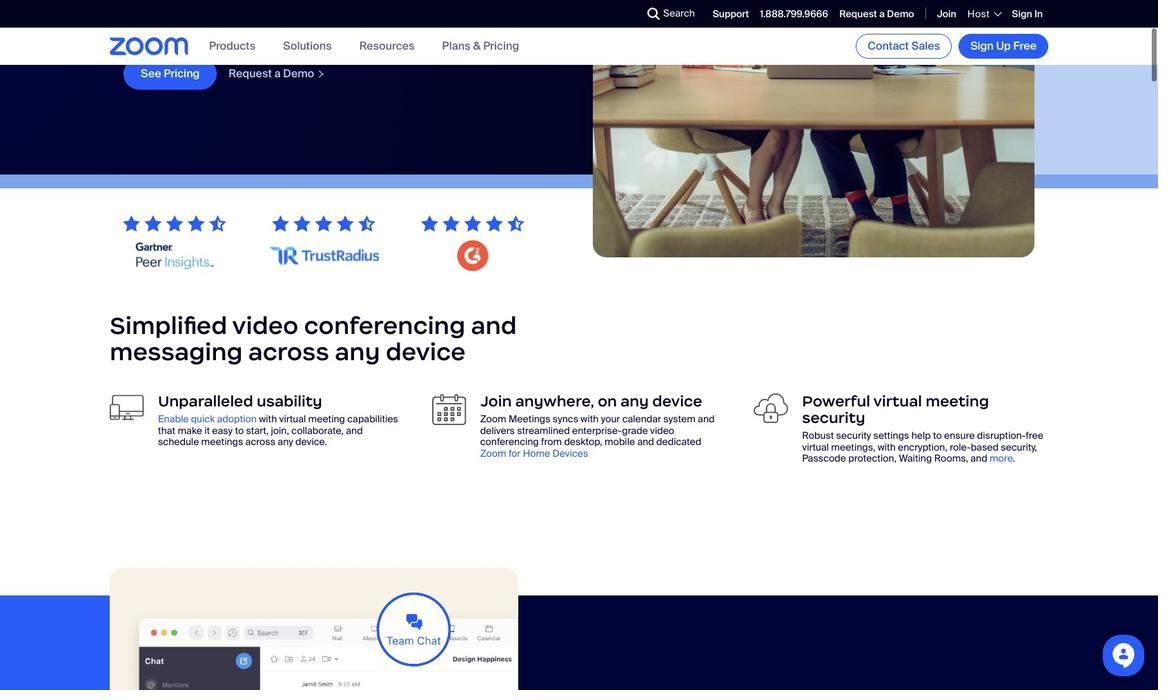 Task type: vqa. For each thing, say whether or not it's contained in the screenshot.
the and within major league baseball™ covering all the bases: major league baseball™ and zoom partnership expands the employee-fan experience watch video
no



Task type: describe. For each thing, give the bounding box(es) containing it.
disruption-
[[978, 429, 1026, 442]]

demo for request a demo link to the top
[[887, 7, 915, 20]]

free
[[1014, 39, 1037, 53]]

grade
[[622, 424, 648, 437]]

that
[[158, 424, 176, 437]]

support
[[713, 7, 749, 20]]

calendar
[[623, 413, 662, 425]]

more inside the connect, collaborate, and get more done together with zoom's reliable video meeting solution.
[[314, 0, 347, 14]]

messaging
[[110, 337, 243, 368]]

security inside the powerful virtual meeting security
[[803, 409, 866, 427]]

and inside robust security settings help to ensure disruption-free virtual meetings, with encryption, role-based security, passcode protection, waiting rooms, and
[[971, 453, 988, 465]]

and inside simplified video conferencing and messaging across any device
[[471, 311, 517, 341]]

with inside zoom meetings syncs with your calendar system and delivers streamlined enterprise-grade video conferencing from desktop, mobile and dedicated zoom for home devices
[[581, 413, 599, 425]]

more .
[[990, 453, 1016, 465]]

enable quick adoption
[[158, 413, 257, 425]]

contact sales
[[868, 39, 941, 53]]

zoom logo image
[[110, 37, 189, 55]]

contact
[[868, 39, 909, 53]]

join link
[[937, 7, 957, 20]]

enable
[[158, 413, 189, 425]]

resources button
[[360, 39, 415, 53]]

1.888.799.9666 link
[[760, 7, 829, 20]]

2 zoom from the top
[[480, 448, 507, 460]]

home
[[523, 448, 550, 460]]

security inside robust security settings help to ensure disruption-free virtual meetings, with encryption, role-based security, passcode protection, waiting rooms, and
[[837, 429, 872, 442]]

.
[[1013, 453, 1016, 465]]

reliable
[[124, 13, 170, 31]]

host
[[968, 8, 990, 20]]

mobile
[[605, 436, 635, 448]]

desktop and mobile image
[[110, 393, 144, 422]]

meeting for with virtual meeting capabilities that make it easy to start, join, collaborate, and schedule meetings across any device.
[[308, 413, 345, 425]]

search image
[[648, 8, 660, 20]]

on
[[598, 392, 617, 411]]

your
[[601, 413, 620, 425]]

conferencing inside zoom meetings syncs with your calendar system and delivers streamlined enterprise-grade video conferencing from desktop, mobile and dedicated zoom for home devices
[[480, 436, 539, 448]]

sign up free link
[[959, 34, 1049, 59]]

dedicated
[[657, 436, 702, 448]]

make
[[178, 424, 202, 437]]

products
[[209, 39, 256, 53]]

start,
[[246, 424, 269, 437]]

more link
[[990, 453, 1013, 465]]

request for request a demo link to the bottom
[[229, 66, 272, 81]]

zoom meetings syncs with your calendar system and delivers streamlined enterprise-grade video conferencing from desktop, mobile and dedicated zoom for home devices
[[480, 413, 715, 460]]

1 zoom from the top
[[480, 413, 507, 425]]

cloud security image
[[754, 393, 789, 423]]

solution.
[[267, 13, 321, 31]]

meetings
[[509, 413, 551, 425]]

sign in
[[1013, 7, 1043, 20]]

and inside the connect, collaborate, and get more done together with zoom's reliable video meeting solution.
[[263, 0, 287, 14]]

with inside robust security settings help to ensure disruption-free virtual meetings, with encryption, role-based security, passcode protection, waiting rooms, and
[[878, 441, 896, 453]]

for
[[509, 448, 521, 460]]

ensure
[[945, 429, 975, 442]]

encryption,
[[898, 441, 948, 453]]

1.888.799.9666
[[760, 7, 829, 20]]

syncs
[[553, 413, 579, 425]]

from
[[541, 436, 562, 448]]

to inside with virtual meeting capabilities that make it easy to start, join, collaborate, and schedule meetings across any device.
[[235, 424, 244, 437]]

products button
[[209, 39, 256, 53]]

plans & pricing
[[442, 39, 519, 53]]

across inside with virtual meeting capabilities that make it easy to start, join, collaborate, and schedule meetings across any device.
[[246, 436, 276, 448]]

meetings,
[[832, 441, 876, 453]]

0 horizontal spatial pricing
[[164, 66, 200, 81]]

zoom for home devices link
[[480, 448, 589, 460]]

resources
[[360, 39, 415, 53]]

done
[[351, 0, 383, 14]]

simplified video conferencing and messaging across any device
[[110, 311, 517, 368]]

see pricing
[[141, 66, 200, 81]]

with inside with virtual meeting capabilities that make it easy to start, join, collaborate, and schedule meetings across any device.
[[259, 413, 277, 425]]

solutions
[[283, 39, 332, 53]]

see
[[141, 66, 161, 81]]

video inside zoom meetings syncs with your calendar system and delivers streamlined enterprise-grade video conferencing from desktop, mobile and dedicated zoom for home devices
[[651, 424, 675, 437]]

delivers
[[480, 424, 515, 437]]

zoom's
[[473, 0, 520, 14]]

unparalleled
[[158, 392, 253, 411]]

1 vertical spatial request a demo link
[[228, 66, 326, 81]]

plans & pricing link
[[442, 39, 519, 53]]

host button
[[968, 8, 1001, 20]]

&
[[473, 39, 481, 53]]

join for join link
[[937, 7, 957, 20]]

video inside simplified video conferencing and messaging across any device
[[232, 311, 299, 341]]

passcode
[[803, 453, 847, 465]]

join anywhere, on any device
[[480, 392, 703, 411]]



Task type: locate. For each thing, give the bounding box(es) containing it.
1 horizontal spatial conferencing
[[480, 436, 539, 448]]

virtual up settings
[[874, 392, 923, 411]]

plans
[[442, 39, 471, 53]]

settings
[[874, 429, 910, 442]]

demo up contact sales
[[887, 7, 915, 20]]

request up contact
[[840, 7, 878, 20]]

desktop,
[[564, 436, 603, 448]]

video inside the connect, collaborate, and get more done together with zoom's reliable video meeting solution.
[[173, 13, 208, 31]]

zoom
[[480, 413, 507, 425], [480, 448, 507, 460]]

0 vertical spatial any
[[335, 337, 380, 368]]

1 horizontal spatial demo
[[887, 7, 915, 20]]

1 vertical spatial conferencing
[[480, 436, 539, 448]]

1 vertical spatial demo
[[283, 66, 314, 81]]

any inside with virtual meeting capabilities that make it easy to start, join, collaborate, and schedule meetings across any device.
[[278, 436, 293, 448]]

get
[[290, 0, 311, 14]]

0 vertical spatial security
[[803, 409, 866, 427]]

join
[[937, 7, 957, 20], [480, 392, 512, 411]]

sign left up
[[971, 39, 994, 53]]

1 vertical spatial sign
[[971, 39, 994, 53]]

role-
[[950, 441, 971, 453]]

robust
[[803, 429, 834, 442]]

0 horizontal spatial more
[[314, 0, 347, 14]]

2 vertical spatial meeting
[[308, 413, 345, 425]]

0 horizontal spatial virtual
[[279, 413, 306, 425]]

search image
[[648, 8, 660, 20]]

1 horizontal spatial meeting
[[308, 413, 345, 425]]

0 horizontal spatial sign
[[971, 39, 994, 53]]

demo
[[887, 7, 915, 20], [283, 66, 314, 81]]

0 horizontal spatial demo
[[283, 66, 314, 81]]

0 vertical spatial device
[[386, 337, 466, 368]]

together
[[386, 0, 441, 14]]

enterprise-
[[572, 424, 622, 437]]

1 vertical spatial pricing
[[164, 66, 200, 81]]

2 vertical spatial any
[[278, 436, 293, 448]]

pricing
[[483, 39, 519, 53], [164, 66, 200, 81]]

0 horizontal spatial conferencing
[[304, 311, 466, 341]]

collaborate, right join,
[[292, 424, 344, 437]]

virtual down usability
[[279, 413, 306, 425]]

sign for sign up free
[[971, 39, 994, 53]]

solutions button
[[283, 39, 332, 53]]

0 horizontal spatial request
[[229, 66, 272, 81]]

1 horizontal spatial request a demo link
[[840, 7, 915, 20]]

in
[[1035, 7, 1043, 20]]

devices
[[553, 448, 589, 460]]

device up the calendar icon
[[386, 337, 466, 368]]

None search field
[[597, 3, 651, 25]]

2 vertical spatial video
[[651, 424, 675, 437]]

sign
[[1013, 7, 1033, 20], [971, 39, 994, 53]]

to right easy
[[235, 424, 244, 437]]

meeting up ensure
[[926, 392, 990, 411]]

system
[[664, 413, 696, 425]]

calendar icon image
[[432, 393, 467, 426]]

any up calendar
[[621, 392, 649, 411]]

0 horizontal spatial device
[[386, 337, 466, 368]]

1 horizontal spatial request
[[840, 7, 878, 20]]

with down usability
[[259, 413, 277, 425]]

to
[[235, 424, 244, 437], [934, 429, 942, 442]]

0 vertical spatial join
[[937, 7, 957, 20]]

request for request a demo link to the top
[[840, 7, 878, 20]]

1 vertical spatial any
[[621, 392, 649, 411]]

0 vertical spatial collaborate,
[[185, 0, 259, 14]]

request a demo up contact
[[840, 7, 915, 20]]

usability
[[257, 392, 322, 411]]

1 vertical spatial request
[[229, 66, 272, 81]]

0 vertical spatial demo
[[887, 7, 915, 20]]

any inside simplified video conferencing and messaging across any device
[[335, 337, 380, 368]]

request a demo down the solutions dropdown button
[[229, 66, 314, 81]]

sign for sign in
[[1013, 7, 1033, 20]]

1 horizontal spatial any
[[335, 337, 380, 368]]

virtual inside the powerful virtual meeting security
[[874, 392, 923, 411]]

1 vertical spatial video
[[232, 311, 299, 341]]

demo for request a demo link to the bottom
[[283, 66, 314, 81]]

1 vertical spatial meeting
[[926, 392, 990, 411]]

with up plans
[[444, 0, 470, 14]]

support link
[[713, 7, 749, 20]]

a for request a demo link to the top
[[880, 7, 885, 20]]

join,
[[271, 424, 289, 437]]

meeting inside the connect, collaborate, and get more done together with zoom's reliable video meeting solution.
[[211, 13, 264, 31]]

1 vertical spatial collaborate,
[[292, 424, 344, 437]]

robust security settings help to ensure disruption-free virtual meetings, with encryption, role-based security, passcode protection, waiting rooms, and
[[803, 429, 1044, 465]]

virtual
[[874, 392, 923, 411], [279, 413, 306, 425], [803, 441, 829, 453]]

search
[[664, 7, 695, 19]]

meeting inside the powerful virtual meeting security
[[926, 392, 990, 411]]

1 vertical spatial zoom
[[480, 448, 507, 460]]

a down solution.
[[275, 66, 281, 81]]

2 horizontal spatial virtual
[[874, 392, 923, 411]]

security,
[[1001, 441, 1038, 453]]

with
[[444, 0, 470, 14], [259, 413, 277, 425], [581, 413, 599, 425], [878, 441, 896, 453]]

easy
[[212, 424, 233, 437]]

0 horizontal spatial collaborate,
[[185, 0, 259, 14]]

waiting
[[899, 453, 932, 465]]

meeting for powerful virtual meeting security
[[926, 392, 990, 411]]

sales
[[912, 39, 941, 53]]

virtual for with
[[279, 413, 306, 425]]

0 vertical spatial request a demo link
[[840, 7, 915, 20]]

connect, collaborate, and get more done together with zoom's reliable video meeting solution.
[[124, 0, 520, 31]]

0 vertical spatial meeting
[[211, 13, 264, 31]]

contact sales link
[[856, 34, 952, 59]]

powerful virtual meeting security
[[803, 392, 990, 427]]

device
[[386, 337, 466, 368], [653, 392, 703, 411]]

1 horizontal spatial video
[[232, 311, 299, 341]]

1 horizontal spatial collaborate,
[[292, 424, 344, 437]]

request down products dropdown button
[[229, 66, 272, 81]]

0 vertical spatial conferencing
[[304, 311, 466, 341]]

request
[[840, 7, 878, 20], [229, 66, 272, 81]]

0 vertical spatial more
[[314, 0, 347, 14]]

adoption
[[217, 413, 257, 425]]

a up contact
[[880, 7, 885, 20]]

1 vertical spatial device
[[653, 392, 703, 411]]

it
[[205, 424, 210, 437]]

any left device. at left
[[278, 436, 293, 448]]

to right 'help'
[[934, 429, 942, 442]]

1 vertical spatial more
[[990, 453, 1013, 465]]

1 vertical spatial security
[[837, 429, 872, 442]]

sign left in
[[1013, 7, 1033, 20]]

and inside with virtual meeting capabilities that make it easy to start, join, collaborate, and schedule meetings across any device.
[[346, 424, 363, 437]]

conferencing inside simplified video conferencing and messaging across any device
[[304, 311, 466, 341]]

meeting up device. at left
[[308, 413, 345, 425]]

1 horizontal spatial more
[[990, 453, 1013, 465]]

security up "robust"
[[803, 409, 866, 427]]

with virtual meeting capabilities that make it easy to start, join, collaborate, and schedule meetings across any device.
[[158, 413, 398, 448]]

powerful
[[803, 392, 871, 411]]

collaborate, up products dropdown button
[[185, 0, 259, 14]]

0 vertical spatial pricing
[[483, 39, 519, 53]]

enable quick adoption link
[[158, 413, 257, 425]]

1 vertical spatial virtual
[[279, 413, 306, 425]]

and
[[263, 0, 287, 14], [471, 311, 517, 341], [698, 413, 715, 425], [346, 424, 363, 437], [638, 436, 654, 448], [971, 453, 988, 465]]

a for request a demo link to the bottom
[[275, 66, 281, 81]]

meeting up products dropdown button
[[211, 13, 264, 31]]

schedule
[[158, 436, 199, 448]]

0 vertical spatial zoom
[[480, 413, 507, 425]]

any up capabilities
[[335, 337, 380, 368]]

capabilities
[[348, 413, 398, 425]]

join for join anywhere, on any device
[[480, 392, 512, 411]]

meeting inside with virtual meeting capabilities that make it easy to start, join, collaborate, and schedule meetings across any device.
[[308, 413, 345, 425]]

1 horizontal spatial virtual
[[803, 441, 829, 453]]

virtual inside robust security settings help to ensure disruption-free virtual meetings, with encryption, role-based security, passcode protection, waiting rooms, and
[[803, 441, 829, 453]]

join left host
[[937, 7, 957, 20]]

1 vertical spatial join
[[480, 392, 512, 411]]

0 horizontal spatial meeting
[[211, 13, 264, 31]]

quick
[[191, 413, 215, 425]]

0 horizontal spatial join
[[480, 392, 512, 411]]

virtual for powerful
[[874, 392, 923, 411]]

free
[[1026, 429, 1044, 442]]

across
[[248, 337, 329, 368], [246, 436, 276, 448]]

pricing right &
[[483, 39, 519, 53]]

1 horizontal spatial sign
[[1013, 7, 1033, 20]]

request a demo
[[840, 7, 915, 20], [229, 66, 314, 81]]

0 vertical spatial request
[[840, 7, 878, 20]]

1 horizontal spatial device
[[653, 392, 703, 411]]

0 vertical spatial sign
[[1013, 7, 1033, 20]]

request a demo link
[[840, 7, 915, 20], [228, 66, 326, 81]]

1 vertical spatial a
[[275, 66, 281, 81]]

request a demo for request a demo link to the top
[[840, 7, 915, 20]]

1 horizontal spatial request a demo
[[840, 7, 915, 20]]

based
[[971, 441, 999, 453]]

unparalleled usability
[[158, 392, 322, 411]]

0 horizontal spatial to
[[235, 424, 244, 437]]

0 vertical spatial video
[[173, 13, 208, 31]]

security up protection,
[[837, 429, 872, 442]]

1 horizontal spatial a
[[880, 7, 885, 20]]

0 horizontal spatial a
[[275, 66, 281, 81]]

0 horizontal spatial request a demo
[[229, 66, 314, 81]]

device.
[[296, 436, 327, 448]]

request a demo link down the solutions dropdown button
[[228, 66, 326, 81]]

0 vertical spatial request a demo
[[840, 7, 915, 20]]

device inside simplified video conferencing and messaging across any device
[[386, 337, 466, 368]]

simplified
[[110, 311, 227, 341]]

across up usability
[[248, 337, 329, 368]]

join up delivers
[[480, 392, 512, 411]]

virtual inside with virtual meeting capabilities that make it easy to start, join, collaborate, and schedule meetings across any device.
[[279, 413, 306, 425]]

request a demo for request a demo link to the bottom
[[229, 66, 314, 81]]

1 horizontal spatial pricing
[[483, 39, 519, 53]]

sign up free
[[971, 39, 1037, 53]]

1 vertical spatial across
[[246, 436, 276, 448]]

protection,
[[849, 453, 897, 465]]

device up system at bottom
[[653, 392, 703, 411]]

zoom left meetings
[[480, 413, 507, 425]]

streamlined
[[517, 424, 570, 437]]

collaborate, inside the connect, collaborate, and get more done together with zoom's reliable video meeting solution.
[[185, 0, 259, 14]]

any
[[335, 337, 380, 368], [621, 392, 649, 411], [278, 436, 293, 448]]

1 horizontal spatial join
[[937, 7, 957, 20]]

0 horizontal spatial any
[[278, 436, 293, 448]]

pricing right see at the left of page
[[164, 66, 200, 81]]

demo down the solutions dropdown button
[[283, 66, 314, 81]]

sign inside "link"
[[971, 39, 994, 53]]

to inside robust security settings help to ensure disruption-free virtual meetings, with encryption, role-based security, passcode protection, waiting rooms, and
[[934, 429, 942, 442]]

connect,
[[124, 0, 182, 14]]

2 horizontal spatial video
[[651, 424, 675, 437]]

collaborate, inside with virtual meeting capabilities that make it easy to start, join, collaborate, and schedule meetings across any device.
[[292, 424, 344, 437]]

1 vertical spatial request a demo
[[229, 66, 314, 81]]

0 vertical spatial a
[[880, 7, 885, 20]]

anywhere,
[[516, 392, 595, 411]]

request a demo link up contact
[[840, 7, 915, 20]]

more
[[314, 0, 347, 14], [990, 453, 1013, 465]]

0 vertical spatial virtual
[[874, 392, 923, 411]]

0 horizontal spatial video
[[173, 13, 208, 31]]

sign in link
[[1013, 7, 1043, 20]]

up
[[997, 39, 1011, 53]]

help
[[912, 429, 931, 442]]

with down join anywhere, on any device
[[581, 413, 599, 425]]

2 vertical spatial virtual
[[803, 441, 829, 453]]

request inside request a demo link
[[229, 66, 272, 81]]

across inside simplified video conferencing and messaging across any device
[[248, 337, 329, 368]]

zoom left for
[[480, 448, 507, 460]]

2 horizontal spatial meeting
[[926, 392, 990, 411]]

0 horizontal spatial request a demo link
[[228, 66, 326, 81]]

rooms,
[[935, 453, 969, 465]]

0 vertical spatial across
[[248, 337, 329, 368]]

meetings
[[201, 436, 243, 448]]

with left waiting
[[878, 441, 896, 453]]

1 horizontal spatial to
[[934, 429, 942, 442]]

virtual left meetings, at the right bottom of the page
[[803, 441, 829, 453]]

see pricing link
[[124, 58, 217, 89]]

with inside the connect, collaborate, and get more done together with zoom's reliable video meeting solution.
[[444, 0, 470, 14]]

across down adoption
[[246, 436, 276, 448]]

2 horizontal spatial any
[[621, 392, 649, 411]]



